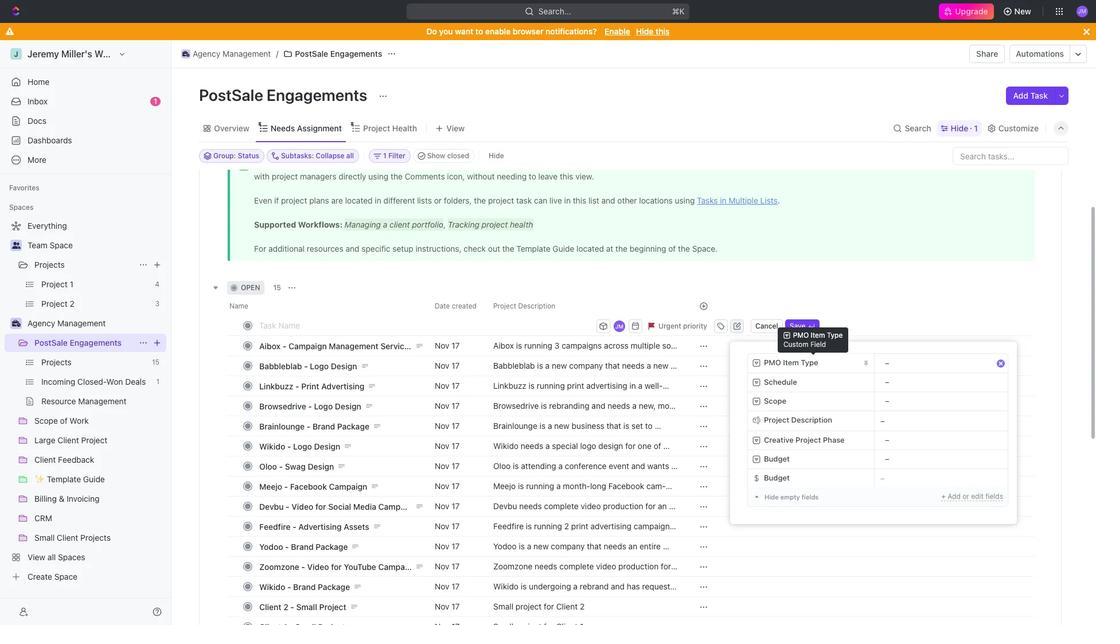 Task type: describe. For each thing, give the bounding box(es) containing it.
docs
[[28, 116, 47, 126]]

client 2 - small project link
[[257, 599, 426, 616]]

Task Name text field
[[259, 316, 595, 335]]

needs inside yodoo is a new company that needs an entire brand package including logo design.
[[604, 542, 627, 552]]

package
[[517, 552, 549, 562]]

brand inside yodoo is a new company that needs an entire brand package including logo design.
[[494, 552, 515, 562]]

0 horizontal spatial client
[[259, 602, 282, 612]]

upgrade link
[[940, 3, 995, 20]]

for inside zoomzone needs complete video production for a youtube campaign to increase brand awareness.
[[661, 562, 672, 572]]

0 vertical spatial advertising
[[322, 381, 365, 391]]

agency management link inside sidebar "navigation"
[[28, 315, 164, 333]]

favorites button
[[5, 181, 44, 195]]

add inside "button"
[[1014, 91, 1029, 100]]

content
[[599, 392, 627, 401]]

space
[[50, 241, 73, 250]]

browsedrive for browsedrive - logo design
[[259, 402, 306, 411]]

remove field value image
[[999, 361, 1005, 367]]

1 – button from the top
[[875, 354, 1009, 373]]

– button
[[875, 412, 1009, 431]]

new button
[[999, 2, 1039, 21]]

and inside linkbuzz is running print advertising in a well- known magazine and needs content creation.
[[558, 392, 572, 401]]

1 vertical spatial advertising
[[299, 522, 342, 532]]

feedfire - advertising assets link
[[257, 519, 426, 535]]

1 horizontal spatial 1
[[975, 123, 979, 133]]

linkbuzz for linkbuzz is running print advertising in a well- known magazine and needs content creation.
[[494, 381, 527, 391]]

feedfire for feedfire is running 2 print advertising campaigns and needs creation of the assets.
[[494, 522, 524, 531]]

hide for hide empty fields
[[765, 494, 779, 501]]

edit
[[972, 492, 984, 501]]

2 inside the feedfire is running 2 print advertising campaigns and needs creation of the assets.
[[565, 522, 570, 531]]

services
[[381, 341, 413, 351]]

1 budget from the top
[[765, 454, 790, 464]]

– for project description
[[881, 416, 885, 426]]

pmo item type inside the custom fields element
[[765, 358, 819, 367]]

yodoo - brand package link
[[257, 539, 426, 555]]

project health
[[363, 123, 417, 133]]

- for babbleblab - logo design
[[304, 361, 308, 371]]

customize
[[999, 123, 1040, 133]]

wikido for wikido - logo design
[[259, 442, 285, 451]]

entire
[[640, 542, 661, 552]]

– button for budget
[[875, 451, 1009, 469]]

browsedrive is rebranding and needs a new, mod ern logo.
[[494, 401, 679, 421]]

design.
[[605, 552, 632, 562]]

0 vertical spatial postsale engagements link
[[281, 47, 385, 61]]

open
[[241, 284, 260, 292]]

0 vertical spatial agency
[[193, 49, 221, 59]]

package for wikido - brand package
[[318, 582, 350, 592]]

project health link
[[361, 120, 417, 136]]

– for scope
[[886, 397, 890, 406]]

needs inside linkbuzz is running print advertising in a well- known magazine and needs content creation.
[[574, 392, 596, 401]]

save button
[[786, 319, 820, 333]]

needs
[[271, 123, 295, 133]]

browsedrive for browsedrive is rebranding and needs a new, mod ern logo.
[[494, 401, 539, 411]]

project down scope
[[765, 416, 790, 425]]

team space
[[28, 241, 73, 250]]

logo for babbleblab
[[310, 361, 329, 371]]

docs link
[[5, 112, 166, 130]]

wikido - brand package
[[259, 582, 350, 592]]

babbleblab - logo design link
[[257, 358, 426, 375]]

business time image inside agency management 'link'
[[182, 51, 190, 57]]

zoomzone for zoomzone - video for youtube campaign
[[259, 562, 299, 572]]

print inside linkbuzz is running print advertising in a well- known magazine and needs content creation.
[[567, 381, 585, 391]]

1 horizontal spatial agency management link
[[179, 47, 274, 61]]

well-
[[645, 381, 663, 391]]

0 vertical spatial management
[[223, 49, 271, 59]]

15
[[273, 284, 281, 292]]

agency management inside sidebar "navigation"
[[28, 319, 106, 328]]

brand for yodoo
[[291, 542, 314, 552]]

browsedrive is rebranding and needs a new, mod ern logo. button
[[487, 396, 686, 421]]

a inside linkbuzz is running print advertising in a well- known magazine and needs content creation.
[[639, 381, 643, 391]]

this
[[656, 26, 670, 36]]

- for brainlounge - brand package
[[307, 422, 311, 431]]

share
[[977, 49, 999, 59]]

including
[[551, 552, 585, 562]]

mod
[[658, 401, 679, 411]]

– button for scope
[[875, 393, 1009, 411]]

youtube inside zoomzone needs complete video production for a youtube campaign to increase brand awareness.
[[494, 572, 525, 582]]

feedfire for feedfire - advertising assets
[[259, 522, 291, 532]]

– for schedule
[[886, 378, 890, 387]]

design
[[599, 441, 624, 451]]

sidebar navigation
[[0, 40, 172, 626]]

logo for browsedrive
[[314, 402, 333, 411]]

yodoo for yodoo - brand package
[[259, 542, 283, 552]]

wikido needs a special logo design for one of their sub-brands.
[[494, 441, 664, 462]]

facebook
[[290, 482, 327, 492]]

search...
[[539, 6, 572, 16]]

linkbuzz is running print advertising in a well- known magazine and needs content creation. button
[[487, 376, 686, 401]]

hide for hide 1
[[951, 123, 969, 133]]

is for linkbuzz
[[529, 381, 535, 391]]

item inside the custom fields element
[[784, 358, 799, 367]]

aibox - campaign management services link
[[257, 338, 426, 354]]

0 vertical spatial youtube
[[344, 562, 376, 572]]

rebranding
[[550, 401, 590, 411]]

brainlounge
[[259, 422, 305, 431]]

needs inside devbu needs complete video production for an upcoming social media campaign.
[[520, 502, 542, 511]]

Set value for Budget Custom Field text field
[[875, 470, 1009, 488]]

production for increase
[[619, 562, 659, 572]]

zoomzone - video for youtube campaign link
[[257, 559, 426, 575]]

design for babbleblab - logo design
[[331, 361, 357, 371]]

creative
[[765, 436, 794, 445]]

- for wikido - logo design
[[288, 442, 291, 451]]

- for linkbuzz - print advertising
[[296, 381, 299, 391]]

upgrade
[[956, 6, 989, 16]]

- for wikido - brand package
[[288, 582, 291, 592]]

- down wikido - brand package
[[291, 602, 294, 612]]

sub-
[[513, 452, 530, 462]]

projects link
[[34, 256, 134, 274]]

inbox
[[28, 96, 48, 106]]

in
[[630, 381, 636, 391]]

oloo - swag design link
[[257, 458, 426, 475]]

project inside the "client 2 - small project" link
[[319, 602, 347, 612]]

projects
[[34, 260, 65, 270]]

phase
[[824, 436, 845, 445]]

yodoo for yodoo is a new company that needs an entire brand package including logo design.
[[494, 542, 517, 552]]

0 vertical spatial to
[[476, 26, 483, 36]]

0 horizontal spatial 2
[[284, 602, 289, 612]]

creation.
[[629, 392, 661, 401]]

⌘k
[[673, 6, 685, 16]]

new
[[534, 542, 549, 552]]

company
[[551, 542, 585, 552]]

custom
[[784, 340, 809, 349]]

enable
[[486, 26, 511, 36]]

upcoming
[[494, 512, 530, 522]]

package for yodoo - brand package
[[316, 542, 348, 552]]

production for campaign.
[[604, 502, 644, 511]]

zoomzone needs complete video production for a youtube campaign to increase brand awareness. button
[[487, 557, 686, 582]]

the
[[576, 532, 588, 542]]

1 inside sidebar "navigation"
[[154, 97, 157, 106]]

an inside devbu needs complete video production for an upcoming social media campaign.
[[658, 502, 667, 511]]

design for browsedrive - logo design
[[335, 402, 362, 411]]

hide 1
[[951, 123, 979, 133]]

description
[[792, 416, 833, 425]]

customize button
[[984, 120, 1043, 136]]

search button
[[891, 120, 935, 136]]

postsale inside sidebar "navigation"
[[34, 338, 68, 348]]

feedfire - advertising assets
[[259, 522, 370, 532]]

running for magazine
[[537, 381, 565, 391]]

to inside zoomzone needs complete video production for a youtube campaign to increase brand awareness.
[[566, 572, 573, 582]]

for up wikido - brand package 'link'
[[331, 562, 342, 572]]

automations button
[[1011, 45, 1071, 63]]

browser
[[513, 26, 544, 36]]

– for budget
[[886, 455, 890, 464]]

2 horizontal spatial 2
[[580, 602, 585, 612]]

yodoo is a new company that needs an entire brand package including logo design. button
[[487, 537, 686, 562]]

0 vertical spatial pmo
[[794, 331, 809, 340]]

Search tasks... text field
[[954, 148, 1069, 165]]

zoomzone for zoomzone needs complete video production for a youtube campaign to increase brand awareness.
[[494, 562, 533, 572]]

spaces
[[9, 203, 34, 212]]

project down description
[[796, 436, 822, 445]]

do you want to enable browser notifications? enable hide this
[[427, 26, 670, 36]]

oloo
[[259, 462, 277, 472]]

+ add or edit fields
[[942, 492, 1004, 501]]

brainlounge - brand package link
[[257, 418, 426, 435]]

- for feedfire - advertising assets
[[293, 522, 297, 532]]

hide for hide
[[489, 152, 504, 160]]

– for creative project phase
[[886, 436, 890, 445]]

awareness.
[[632, 572, 674, 582]]

0 vertical spatial agency management
[[193, 49, 271, 59]]

0 horizontal spatial postsale engagements link
[[34, 334, 134, 352]]

0 vertical spatial postsale
[[295, 49, 328, 59]]

is for browsedrive
[[541, 401, 547, 411]]

0 horizontal spatial fields
[[802, 494, 819, 501]]

brand for brainlounge
[[313, 422, 335, 431]]

automations
[[1017, 49, 1065, 59]]

0 vertical spatial engagements
[[331, 49, 383, 59]]

- for browsedrive - logo design
[[308, 402, 312, 411]]

- for aibox - campaign management services
[[283, 341, 287, 351]]

creative project phase
[[765, 436, 845, 445]]

0 vertical spatial type
[[828, 331, 843, 340]]

+
[[942, 492, 947, 501]]

for inside wikido needs a special logo design for one of their sub-brands.
[[626, 441, 636, 451]]

complete for media
[[544, 502, 579, 511]]

meejo
[[259, 482, 282, 492]]

brand for wikido
[[293, 582, 316, 592]]

magazine
[[520, 392, 556, 401]]



Task type: vqa. For each thing, say whether or not it's contained in the screenshot.
Inbox link
no



Task type: locate. For each thing, give the bounding box(es) containing it.
1 vertical spatial an
[[629, 542, 638, 552]]

logo inside 'link'
[[293, 442, 312, 451]]

add right +
[[948, 492, 961, 501]]

for right project
[[544, 602, 555, 612]]

1 vertical spatial postsale
[[199, 86, 263, 104]]

fields right empty
[[802, 494, 819, 501]]

0 horizontal spatial item
[[784, 358, 799, 367]]

project description
[[765, 416, 833, 425]]

1 horizontal spatial fields
[[986, 492, 1004, 501]]

1 vertical spatial budget
[[765, 473, 790, 483]]

client inside button
[[557, 602, 578, 612]]

2 budget from the top
[[765, 473, 790, 483]]

dashboards link
[[5, 131, 166, 150]]

media
[[556, 512, 579, 522]]

print up rebranding
[[567, 381, 585, 391]]

video up wikido - brand package
[[307, 562, 329, 572]]

–
[[886, 359, 890, 368], [886, 378, 890, 387], [886, 397, 890, 406], [881, 416, 885, 426], [886, 436, 890, 445], [886, 455, 890, 464]]

- inside 'link'
[[288, 582, 291, 592]]

yodoo inside yodoo is a new company that needs an entire brand package including logo design.
[[494, 542, 517, 552]]

1 vertical spatial agency
[[28, 319, 55, 328]]

to down 'including'
[[566, 572, 573, 582]]

1 vertical spatial complete
[[560, 562, 594, 572]]

1 horizontal spatial management
[[223, 49, 271, 59]]

devbu needs complete video production for an upcoming social media campaign.
[[494, 502, 670, 522]]

design down brainlounge - brand package
[[314, 442, 341, 451]]

1 vertical spatial item
[[784, 358, 799, 367]]

a up awareness.
[[674, 562, 678, 572]]

devbu up upcoming
[[494, 502, 518, 511]]

for left one
[[626, 441, 636, 451]]

budget up empty
[[765, 473, 790, 483]]

production inside zoomzone needs complete video production for a youtube campaign to increase brand awareness.
[[619, 562, 659, 572]]

- for meejo - facebook campaign
[[285, 482, 288, 492]]

0 vertical spatial postsale engagements
[[295, 49, 383, 59]]

design inside 'link'
[[308, 462, 334, 472]]

a up brands.
[[546, 441, 550, 451]]

– button for schedule
[[875, 374, 1009, 392]]

1 horizontal spatial postsale engagements link
[[281, 47, 385, 61]]

0 horizontal spatial agency management
[[28, 319, 106, 328]]

0 vertical spatial logo
[[581, 441, 597, 451]]

video up increase
[[597, 562, 617, 572]]

logo down "that"
[[587, 552, 603, 562]]

wikido up their
[[494, 441, 519, 451]]

brand up client 2 - small project
[[293, 582, 316, 592]]

wikido up client 2 - small project
[[259, 582, 285, 592]]

design for oloo - swag design
[[308, 462, 334, 472]]

complete for to
[[560, 562, 594, 572]]

a up package at the bottom
[[527, 542, 532, 552]]

of inside wikido needs a special logo design for one of their sub-brands.
[[654, 441, 662, 451]]

video
[[581, 502, 601, 511], [597, 562, 617, 572]]

is up magazine
[[529, 381, 535, 391]]

running for creation
[[534, 522, 563, 531]]

pmo item type down custom
[[765, 358, 819, 367]]

you
[[439, 26, 453, 36]]

meejo - facebook campaign
[[259, 482, 368, 492]]

tree
[[5, 217, 166, 587]]

add inside the custom fields element
[[948, 492, 961, 501]]

small inside the "client 2 - small project" link
[[297, 602, 317, 612]]

1 horizontal spatial devbu
[[494, 502, 518, 511]]

design up brainlounge - brand package link
[[335, 402, 362, 411]]

complete up media on the bottom
[[544, 502, 579, 511]]

1 horizontal spatial linkbuzz
[[494, 381, 527, 391]]

for left social
[[316, 502, 326, 512]]

save
[[790, 322, 806, 330]]

wikido for wikido - brand package
[[259, 582, 285, 592]]

1 horizontal spatial yodoo
[[494, 542, 517, 552]]

increase
[[575, 572, 607, 582]]

1 vertical spatial business time image
[[12, 320, 20, 327]]

small
[[494, 602, 514, 612], [297, 602, 317, 612]]

needs assignment link
[[269, 120, 342, 136]]

1 horizontal spatial youtube
[[494, 572, 525, 582]]

zoomzone up 'campaign'
[[494, 562, 533, 572]]

1 vertical spatial youtube
[[494, 572, 525, 582]]

brand
[[313, 422, 335, 431], [291, 542, 314, 552], [293, 582, 316, 592]]

print
[[301, 381, 320, 391]]

logo up brainlounge - brand package
[[314, 402, 333, 411]]

of left the the
[[567, 532, 574, 542]]

needs inside wikido needs a special logo design for one of their sub-brands.
[[521, 441, 544, 451]]

package up zoomzone - video for youtube campaign
[[316, 542, 348, 552]]

tree inside sidebar "navigation"
[[5, 217, 166, 587]]

0 horizontal spatial management
[[57, 319, 106, 328]]

is for yodoo
[[519, 542, 525, 552]]

their
[[494, 452, 511, 462]]

0 horizontal spatial an
[[629, 542, 638, 552]]

management inside sidebar "navigation"
[[57, 319, 106, 328]]

1 horizontal spatial type
[[828, 331, 843, 340]]

agency inside sidebar "navigation"
[[28, 319, 55, 328]]

type down custom field
[[801, 358, 819, 367]]

video up campaign.
[[581, 502, 601, 511]]

0 vertical spatial video
[[292, 502, 314, 512]]

search
[[905, 123, 932, 133]]

2 up company
[[565, 522, 570, 531]]

1 vertical spatial postsale engagements
[[199, 86, 371, 104]]

special
[[552, 441, 578, 451]]

logo
[[310, 361, 329, 371], [314, 402, 333, 411], [293, 442, 312, 451]]

team
[[28, 241, 48, 250]]

project inside "project health" link
[[363, 123, 390, 133]]

1 horizontal spatial browsedrive
[[494, 401, 539, 411]]

brand inside zoomzone needs complete video production for a youtube campaign to increase brand awareness.
[[609, 572, 630, 582]]

project
[[363, 123, 390, 133], [765, 416, 790, 425], [796, 436, 822, 445], [319, 602, 347, 612]]

1 vertical spatial brand
[[291, 542, 314, 552]]

advertising inside linkbuzz is running print advertising in a well- known magazine and needs content creation.
[[587, 381, 628, 391]]

linkbuzz is running print advertising in a well- known magazine and needs content creation.
[[494, 381, 663, 401]]

1 vertical spatial logo
[[314, 402, 333, 411]]

notifications?
[[546, 26, 597, 36]]

devbu inside devbu needs complete video production for an upcoming social media campaign.
[[494, 502, 518, 511]]

- down yodoo - brand package
[[302, 562, 305, 572]]

youtube down yodoo - brand package link
[[344, 562, 376, 572]]

health
[[393, 123, 417, 133]]

devbu inside 'link'
[[259, 502, 284, 512]]

package for brainlounge - brand package
[[337, 422, 370, 431]]

an inside yodoo is a new company that needs an entire brand package including logo design.
[[629, 542, 638, 552]]

video inside 'link'
[[292, 502, 314, 512]]

item up field on the bottom right
[[811, 331, 826, 340]]

business time image
[[182, 51, 190, 57], [12, 320, 20, 327]]

video for campaign.
[[581, 502, 601, 511]]

small down wikido - brand package
[[297, 602, 317, 612]]

complete inside devbu needs complete video production for an upcoming social media campaign.
[[544, 502, 579, 511]]

1 vertical spatial 1
[[975, 123, 979, 133]]

new
[[1015, 6, 1032, 16]]

one
[[638, 441, 652, 451]]

brand inside brainlounge - brand package link
[[313, 422, 335, 431]]

1 horizontal spatial client
[[557, 602, 578, 612]]

ern
[[494, 412, 506, 421]]

0 vertical spatial brand
[[313, 422, 335, 431]]

logo up linkbuzz - print advertising
[[310, 361, 329, 371]]

0 vertical spatial production
[[604, 502, 644, 511]]

budget down creative at the bottom right of the page
[[765, 454, 790, 464]]

1 horizontal spatial feedfire
[[494, 522, 524, 531]]

is inside browsedrive is rebranding and needs a new, mod ern logo.
[[541, 401, 547, 411]]

is up package at the bottom
[[519, 542, 525, 552]]

hide inside button
[[489, 152, 504, 160]]

is inside the feedfire is running 2 print advertising campaigns and needs creation of the assets.
[[526, 522, 532, 531]]

is inside yodoo is a new company that needs an entire brand package including logo design.
[[519, 542, 525, 552]]

video for zoomzone
[[307, 562, 329, 572]]

project left health
[[363, 123, 390, 133]]

running up magazine
[[537, 381, 565, 391]]

1 horizontal spatial to
[[566, 572, 573, 582]]

1 horizontal spatial pmo
[[794, 331, 809, 340]]

client down 'campaign'
[[557, 602, 578, 612]]

is inside linkbuzz is running print advertising in a well- known magazine and needs content creation.
[[529, 381, 535, 391]]

1 vertical spatial pmo item type
[[765, 358, 819, 367]]

hide empty fields
[[765, 494, 819, 501]]

linkbuzz up known
[[494, 381, 527, 391]]

0 horizontal spatial to
[[476, 26, 483, 36]]

- down browsedrive - logo design
[[307, 422, 311, 431]]

- up print
[[304, 361, 308, 371]]

1 vertical spatial production
[[619, 562, 659, 572]]

social
[[328, 502, 351, 512]]

print inside the feedfire is running 2 print advertising campaigns and needs creation of the assets.
[[572, 522, 589, 531]]

0 horizontal spatial postsale
[[34, 338, 68, 348]]

0 horizontal spatial small
[[297, 602, 317, 612]]

design
[[331, 361, 357, 371], [335, 402, 362, 411], [314, 442, 341, 451], [308, 462, 334, 472]]

1 horizontal spatial item
[[811, 331, 826, 340]]

hide inside the custom fields element
[[765, 494, 779, 501]]

a left new,
[[633, 401, 637, 411]]

/
[[276, 49, 279, 59]]

production inside devbu needs complete video production for an upcoming social media campaign.
[[604, 502, 644, 511]]

1 vertical spatial engagements
[[267, 86, 368, 104]]

logo left design
[[581, 441, 597, 451]]

brand inside yodoo - brand package link
[[291, 542, 314, 552]]

1 horizontal spatial agency
[[193, 49, 221, 59]]

0 horizontal spatial of
[[567, 532, 574, 542]]

3 – button from the top
[[875, 393, 1009, 411]]

a inside yodoo is a new company that needs an entire brand package including logo design.
[[527, 542, 532, 552]]

devbu for devbu needs complete video production for an upcoming social media campaign.
[[494, 502, 518, 511]]

of inside the feedfire is running 2 print advertising campaigns and needs creation of the assets.
[[567, 532, 574, 542]]

print
[[567, 381, 585, 391], [572, 522, 589, 531]]

small project for client 2 button
[[487, 597, 686, 618]]

linkbuzz for linkbuzz - print advertising
[[259, 381, 294, 391]]

0 vertical spatial video
[[581, 502, 601, 511]]

oloo - swag design
[[259, 462, 334, 472]]

2 down wikido - brand package
[[284, 602, 289, 612]]

1 vertical spatial management
[[57, 319, 106, 328]]

1 horizontal spatial postsale
[[199, 86, 263, 104]]

cancel
[[756, 322, 779, 330]]

logo up oloo - swag design
[[293, 442, 312, 451]]

for up awareness.
[[661, 562, 672, 572]]

1 vertical spatial type
[[801, 358, 819, 367]]

agency management
[[193, 49, 271, 59], [28, 319, 106, 328]]

browsedrive - logo design link
[[257, 398, 426, 415]]

package down zoomzone - video for youtube campaign
[[318, 582, 350, 592]]

- down meejo - facebook campaign
[[286, 502, 290, 512]]

a inside browsedrive is rebranding and needs a new, mod ern logo.
[[633, 401, 637, 411]]

2 vertical spatial package
[[318, 582, 350, 592]]

package inside 'link'
[[318, 582, 350, 592]]

video for increase
[[597, 562, 617, 572]]

feedfire is running 2 print advertising campaigns and needs creation of the assets.
[[494, 522, 677, 542]]

devbu for devbu - video for social media campaign
[[259, 502, 284, 512]]

brand down feedfire - advertising assets at the left bottom of the page
[[291, 542, 314, 552]]

yodoo down upcoming
[[494, 542, 517, 552]]

0 vertical spatial budget
[[765, 454, 790, 464]]

– inside button
[[881, 416, 885, 426]]

- for zoomzone - video for youtube campaign
[[302, 562, 305, 572]]

wikido for wikido needs a special logo design for one of their sub-brands.
[[494, 441, 519, 451]]

1 horizontal spatial an
[[658, 502, 667, 511]]

pmo item type up field on the bottom right
[[794, 331, 843, 340]]

a inside zoomzone needs complete video production for a youtube campaign to increase brand awareness.
[[674, 562, 678, 572]]

brand down design.
[[609, 572, 630, 582]]

1 vertical spatial video
[[307, 562, 329, 572]]

add task button
[[1007, 87, 1056, 105]]

1 horizontal spatial and
[[558, 392, 572, 401]]

new,
[[639, 401, 656, 411]]

production up campaign.
[[604, 502, 644, 511]]

needs inside zoomzone needs complete video production for a youtube campaign to increase brand awareness.
[[535, 562, 558, 572]]

client down wikido - brand package
[[259, 602, 282, 612]]

video for devbu
[[292, 502, 314, 512]]

wikido needs a special logo design for one of their sub-brands. button
[[487, 436, 686, 462]]

design inside 'link'
[[314, 442, 341, 451]]

feedfire left social
[[494, 522, 524, 531]]

item
[[811, 331, 826, 340], [784, 358, 799, 367]]

fields right edit
[[986, 492, 1004, 501]]

zoomzone needs complete video production for a youtube campaign to increase brand awareness.
[[494, 562, 680, 582]]

for up campaigns
[[646, 502, 656, 511]]

business time image inside sidebar "navigation"
[[12, 320, 20, 327]]

advertising
[[322, 381, 365, 391], [299, 522, 342, 532]]

is for feedfire
[[526, 522, 532, 531]]

linkbuzz down babbleblab
[[259, 381, 294, 391]]

schedule
[[765, 378, 798, 387]]

- up swag
[[288, 442, 291, 451]]

task
[[1031, 91, 1049, 100]]

type inside the custom fields element
[[801, 358, 819, 367]]

0 vertical spatial complete
[[544, 502, 579, 511]]

is left social
[[526, 522, 532, 531]]

0 vertical spatial business time image
[[182, 51, 190, 57]]

postsale engagements inside sidebar "navigation"
[[34, 338, 122, 348]]

0 vertical spatial pmo item type
[[794, 331, 843, 340]]

needs inside the feedfire is running 2 print advertising campaigns and needs creation of the assets.
[[510, 532, 532, 542]]

linkbuzz
[[494, 381, 527, 391], [259, 381, 294, 391]]

0 horizontal spatial feedfire
[[259, 522, 291, 532]]

yodoo
[[494, 542, 517, 552], [259, 542, 283, 552]]

- up yodoo - brand package
[[293, 522, 297, 532]]

browsedrive - logo design
[[259, 402, 362, 411]]

tree containing team space
[[5, 217, 166, 587]]

do
[[427, 26, 437, 36]]

team space link
[[28, 236, 164, 255]]

- for yodoo - brand package
[[285, 542, 289, 552]]

1 vertical spatial logo
[[587, 552, 603, 562]]

feedfire inside the feedfire is running 2 print advertising campaigns and needs creation of the assets.
[[494, 522, 524, 531]]

assignment
[[297, 123, 342, 133]]

zoomzone down yodoo - brand package
[[259, 562, 299, 572]]

small left project
[[494, 602, 514, 612]]

and inside browsedrive is rebranding and needs a new, mod ern logo.
[[592, 401, 606, 411]]

type right save button
[[828, 331, 843, 340]]

brand inside wikido - brand package 'link'
[[293, 582, 316, 592]]

production up awareness.
[[619, 562, 659, 572]]

0 horizontal spatial devbu
[[259, 502, 284, 512]]

1 vertical spatial add
[[948, 492, 961, 501]]

2 – button from the top
[[875, 374, 1009, 392]]

to right want
[[476, 26, 483, 36]]

youtube down package at the bottom
[[494, 572, 525, 582]]

0 horizontal spatial linkbuzz
[[259, 381, 294, 391]]

1 horizontal spatial business time image
[[182, 51, 190, 57]]

linkbuzz - print advertising
[[259, 381, 365, 391]]

5 – button from the top
[[875, 451, 1009, 469]]

engagements
[[331, 49, 383, 59], [267, 86, 368, 104], [70, 338, 122, 348]]

– button for creative project phase
[[875, 432, 1009, 450]]

running inside the feedfire is running 2 print advertising campaigns and needs creation of the assets.
[[534, 522, 563, 531]]

add left task
[[1014, 91, 1029, 100]]

2 horizontal spatial postsale
[[295, 49, 328, 59]]

project down wikido - brand package 'link'
[[319, 602, 347, 612]]

user group image
[[12, 242, 20, 249]]

browsedrive up 'brainlounge'
[[259, 402, 306, 411]]

an
[[658, 502, 667, 511], [629, 542, 638, 552]]

and inside the feedfire is running 2 print advertising campaigns and needs creation of the assets.
[[494, 532, 507, 542]]

-
[[283, 341, 287, 351], [304, 361, 308, 371], [296, 381, 299, 391], [308, 402, 312, 411], [307, 422, 311, 431], [288, 442, 291, 451], [279, 462, 283, 472], [285, 482, 288, 492], [286, 502, 290, 512], [293, 522, 297, 532], [285, 542, 289, 552], [302, 562, 305, 572], [288, 582, 291, 592], [291, 602, 294, 612]]

0 horizontal spatial and
[[494, 532, 507, 542]]

0 horizontal spatial 1
[[154, 97, 157, 106]]

meejo - facebook campaign link
[[257, 478, 426, 495]]

0 horizontal spatial business time image
[[12, 320, 20, 327]]

devbu - video for social media campaign link
[[257, 499, 426, 515]]

field
[[811, 340, 827, 349]]

0 vertical spatial brand
[[494, 552, 515, 562]]

design for wikido - logo design
[[314, 442, 341, 451]]

2 horizontal spatial management
[[329, 341, 379, 351]]

campaign inside 'link'
[[329, 482, 368, 492]]

2 vertical spatial engagements
[[70, 338, 122, 348]]

for
[[626, 441, 636, 451], [646, 502, 656, 511], [316, 502, 326, 512], [661, 562, 672, 572], [331, 562, 342, 572], [544, 602, 555, 612]]

advertising up content
[[587, 381, 628, 391]]

complete inside zoomzone needs complete video production for a youtube campaign to increase brand awareness.
[[560, 562, 594, 572]]

0 vertical spatial advertising
[[587, 381, 628, 391]]

logo inside yodoo is a new company that needs an entire brand package including logo design.
[[587, 552, 603, 562]]

2 vertical spatial postsale engagements
[[34, 338, 122, 348]]

item down custom
[[784, 358, 799, 367]]

hide button
[[484, 149, 509, 163]]

for inside 'link'
[[316, 502, 326, 512]]

engagements inside tree
[[70, 338, 122, 348]]

advertising up browsedrive - logo design link
[[322, 381, 365, 391]]

management
[[223, 49, 271, 59], [57, 319, 106, 328], [329, 341, 379, 351]]

0 vertical spatial item
[[811, 331, 826, 340]]

1 vertical spatial running
[[534, 522, 563, 531]]

feedfire is running 2 print advertising campaigns and needs creation of the assets. button
[[487, 517, 686, 542]]

favorites
[[9, 184, 39, 192]]

wikido - brand package link
[[257, 579, 426, 596]]

0 vertical spatial package
[[337, 422, 370, 431]]

0 horizontal spatial brand
[[494, 552, 515, 562]]

aibox
[[259, 341, 281, 351]]

running inside linkbuzz is running print advertising in a well- known magazine and needs content creation.
[[537, 381, 565, 391]]

browsedrive up logo.
[[494, 401, 539, 411]]

a inside wikido needs a special logo design for one of their sub-brands.
[[546, 441, 550, 451]]

social
[[533, 512, 554, 522]]

is
[[529, 381, 535, 391], [541, 401, 547, 411], [526, 522, 532, 531], [519, 542, 525, 552]]

feedfire up yodoo - brand package
[[259, 522, 291, 532]]

custom fields element
[[748, 354, 1009, 507]]

- left print
[[296, 381, 299, 391]]

2
[[565, 522, 570, 531], [580, 602, 585, 612], [284, 602, 289, 612]]

logo for wikido
[[293, 442, 312, 451]]

- right oloo
[[279, 462, 283, 472]]

4 – button from the top
[[875, 432, 1009, 450]]

1 vertical spatial pmo
[[765, 358, 782, 367]]

– button
[[875, 354, 1009, 373], [875, 374, 1009, 392], [875, 393, 1009, 411], [875, 432, 1009, 450], [875, 451, 1009, 469]]

enable
[[605, 26, 631, 36]]

- for devbu - video for social media campaign
[[286, 502, 290, 512]]

pmo up schedule
[[765, 358, 782, 367]]

a right in
[[639, 381, 643, 391]]

video inside devbu needs complete video production for an upcoming social media campaign.
[[581, 502, 601, 511]]

print up the the
[[572, 522, 589, 531]]

browsedrive inside browsedrive is rebranding and needs a new, mod ern logo.
[[494, 401, 539, 411]]

swag
[[285, 462, 306, 472]]

of right one
[[654, 441, 662, 451]]

complete
[[544, 502, 579, 511], [560, 562, 594, 572]]

wikido inside 'link'
[[259, 582, 285, 592]]

2 down increase
[[580, 602, 585, 612]]

1 vertical spatial brand
[[609, 572, 630, 582]]

type
[[828, 331, 843, 340], [801, 358, 819, 367]]

- down feedfire - advertising assets at the left bottom of the page
[[285, 542, 289, 552]]

- down print
[[308, 402, 312, 411]]

want
[[455, 26, 474, 36]]

linkbuzz inside linkbuzz is running print advertising in a well- known magazine and needs content creation.
[[494, 381, 527, 391]]

0 vertical spatial 1
[[154, 97, 157, 106]]

campaign inside 'link'
[[379, 502, 417, 512]]

2 vertical spatial management
[[329, 341, 379, 351]]

an left entire
[[629, 542, 638, 552]]

1 vertical spatial video
[[597, 562, 617, 572]]

video inside zoomzone needs complete video production for a youtube campaign to increase brand awareness.
[[597, 562, 617, 572]]

1 vertical spatial advertising
[[591, 522, 632, 531]]

complete up increase
[[560, 562, 594, 572]]

for inside devbu needs complete video production for an upcoming social media campaign.
[[646, 502, 656, 511]]

small inside small project for client 2 button
[[494, 602, 514, 612]]

1 vertical spatial postsale engagements link
[[34, 334, 134, 352]]

design up meejo - facebook campaign
[[308, 462, 334, 472]]

needs inside browsedrive is rebranding and needs a new, mod ern logo.
[[608, 401, 631, 411]]

1 vertical spatial agency management link
[[28, 315, 164, 333]]

0 vertical spatial an
[[658, 502, 667, 511]]

design up linkbuzz - print advertising link
[[331, 361, 357, 371]]

cancel button
[[751, 319, 783, 333]]

assets.
[[590, 532, 617, 542]]

1 horizontal spatial 2
[[565, 522, 570, 531]]

- for oloo - swag design
[[279, 462, 283, 472]]

0 horizontal spatial youtube
[[344, 562, 376, 572]]

advertising up yodoo - brand package
[[299, 522, 342, 532]]

running up creation
[[534, 522, 563, 531]]

aibox - campaign management services
[[259, 341, 413, 351]]

zoomzone inside zoomzone needs complete video production for a youtube campaign to increase brand awareness.
[[494, 562, 533, 572]]

0 horizontal spatial type
[[801, 358, 819, 367]]

postsale engagements link
[[281, 47, 385, 61], [34, 334, 134, 352]]

1 horizontal spatial of
[[654, 441, 662, 451]]

yodoo down feedfire - advertising assets at the left bottom of the page
[[259, 542, 283, 552]]

devbu down meejo at the left bottom of page
[[259, 502, 284, 512]]

0 horizontal spatial agency management link
[[28, 315, 164, 333]]

- right meejo at the left bottom of page
[[285, 482, 288, 492]]

0 horizontal spatial add
[[948, 492, 961, 501]]

0 vertical spatial logo
[[310, 361, 329, 371]]

wikido inside 'link'
[[259, 442, 285, 451]]

advertising inside the feedfire is running 2 print advertising campaigns and needs creation of the assets.
[[591, 522, 632, 531]]

logo inside wikido needs a special logo design for one of their sub-brands.
[[581, 441, 597, 451]]

1 horizontal spatial small
[[494, 602, 514, 612]]

brand left package at the bottom
[[494, 552, 515, 562]]

wikido inside wikido needs a special logo design for one of their sub-brands.
[[494, 441, 519, 451]]

pmo inside the custom fields element
[[765, 358, 782, 367]]

is left rebranding
[[541, 401, 547, 411]]

devbu
[[494, 502, 518, 511], [259, 502, 284, 512]]



